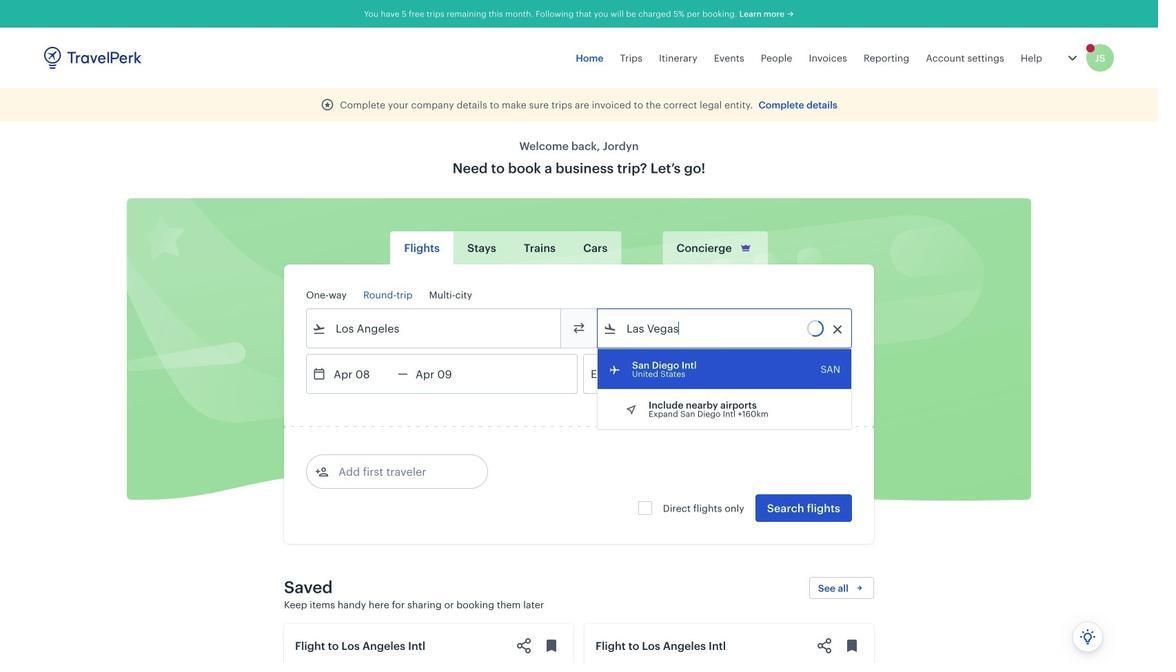 Task type: vqa. For each thing, say whether or not it's contained in the screenshot.
From search box
yes



Task type: describe. For each thing, give the bounding box(es) containing it.
From search field
[[326, 318, 543, 340]]

To search field
[[617, 318, 834, 340]]

Depart text field
[[326, 355, 398, 394]]



Task type: locate. For each thing, give the bounding box(es) containing it.
Add first traveler search field
[[329, 461, 472, 483]]

Return text field
[[408, 355, 480, 394]]



